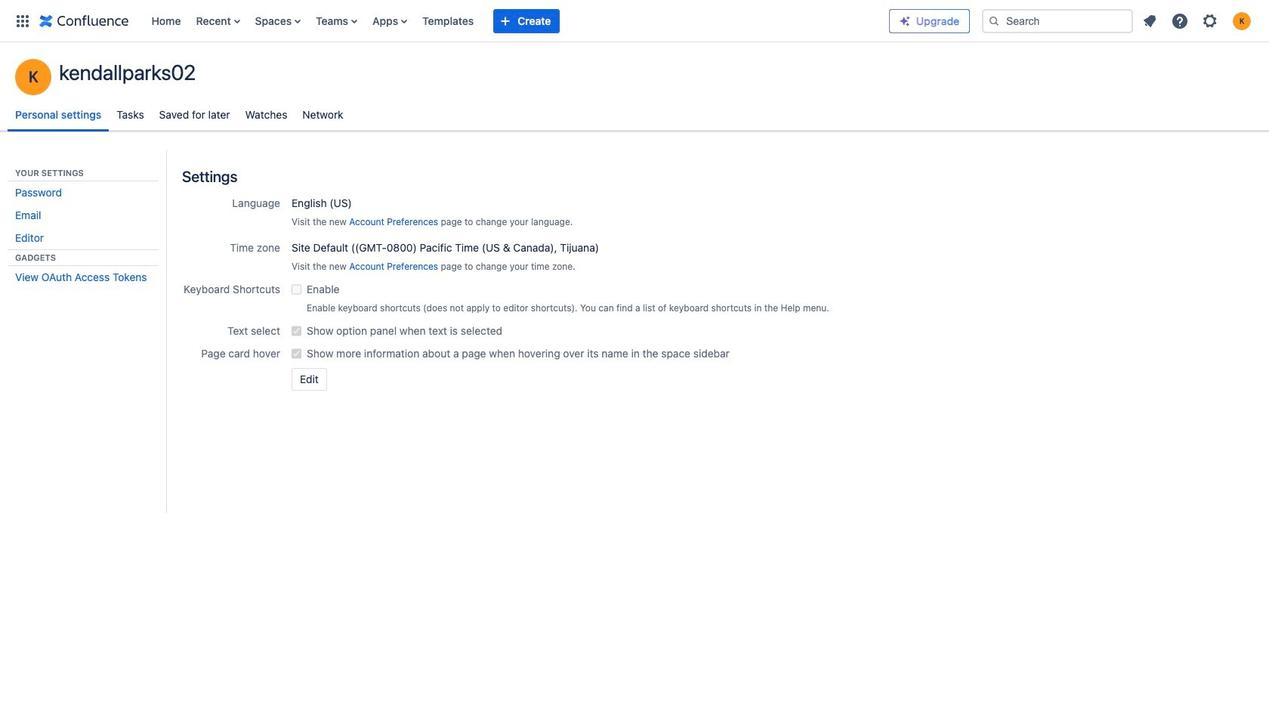 Task type: describe. For each thing, give the bounding box(es) containing it.
settings icon image
[[1202, 12, 1220, 30]]

appswitcher icon image
[[14, 12, 32, 30]]

list for premium image
[[1137, 7, 1261, 34]]

your profile and preferences image
[[1233, 12, 1252, 30]]

premium image
[[899, 15, 911, 27]]

notification icon image
[[1141, 12, 1159, 30]]

list for appswitcher icon
[[144, 0, 890, 42]]

user icon: kendallparks02 image
[[15, 59, 51, 95]]

search image
[[989, 15, 1001, 27]]

help icon image
[[1171, 12, 1190, 30]]



Task type: locate. For each thing, give the bounding box(es) containing it.
global element
[[9, 0, 890, 42]]

banner
[[0, 0, 1270, 42]]

None search field
[[983, 9, 1134, 33]]

Search field
[[983, 9, 1134, 33]]

1 horizontal spatial list
[[1137, 7, 1261, 34]]

None checkbox
[[292, 282, 302, 297], [292, 323, 302, 339], [292, 346, 302, 361], [292, 282, 302, 297], [292, 323, 302, 339], [292, 346, 302, 361]]

0 horizontal spatial list
[[144, 0, 890, 42]]

confluence image
[[39, 12, 129, 30], [39, 12, 129, 30]]

list
[[144, 0, 890, 42], [1137, 7, 1261, 34]]

None submit
[[292, 368, 327, 391]]



Task type: vqa. For each thing, say whether or not it's contained in the screenshot.
Notification Icon at the top right of page
yes



